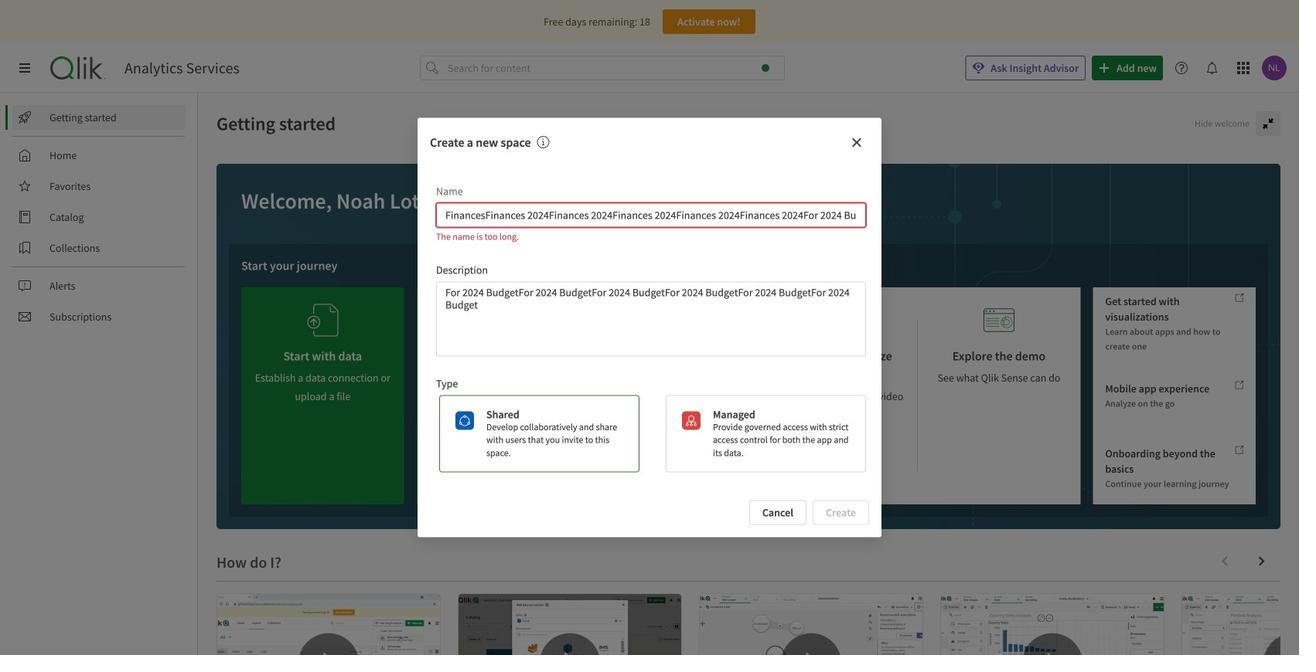 Task type: locate. For each thing, give the bounding box(es) containing it.
dialog
[[418, 118, 882, 538]]

option group
[[433, 396, 866, 473]]

hide welcome image
[[1262, 118, 1275, 130]]

analytics services element
[[125, 59, 240, 77]]

None text field
[[436, 203, 866, 228], [436, 282, 866, 357], [436, 203, 866, 228], [436, 282, 866, 357]]

main content
[[198, 93, 1300, 656]]

close sidebar menu image
[[19, 62, 31, 74]]



Task type: describe. For each thing, give the bounding box(es) containing it.
analyze sample data image
[[658, 300, 689, 341]]

explore the demo image
[[984, 300, 1015, 341]]

close image
[[851, 136, 863, 149]]

navigation pane element
[[0, 99, 197, 336]]

invite users image
[[483, 294, 514, 335]]

home badge image
[[762, 64, 770, 72]]



Task type: vqa. For each thing, say whether or not it's contained in the screenshot.
dialog
yes



